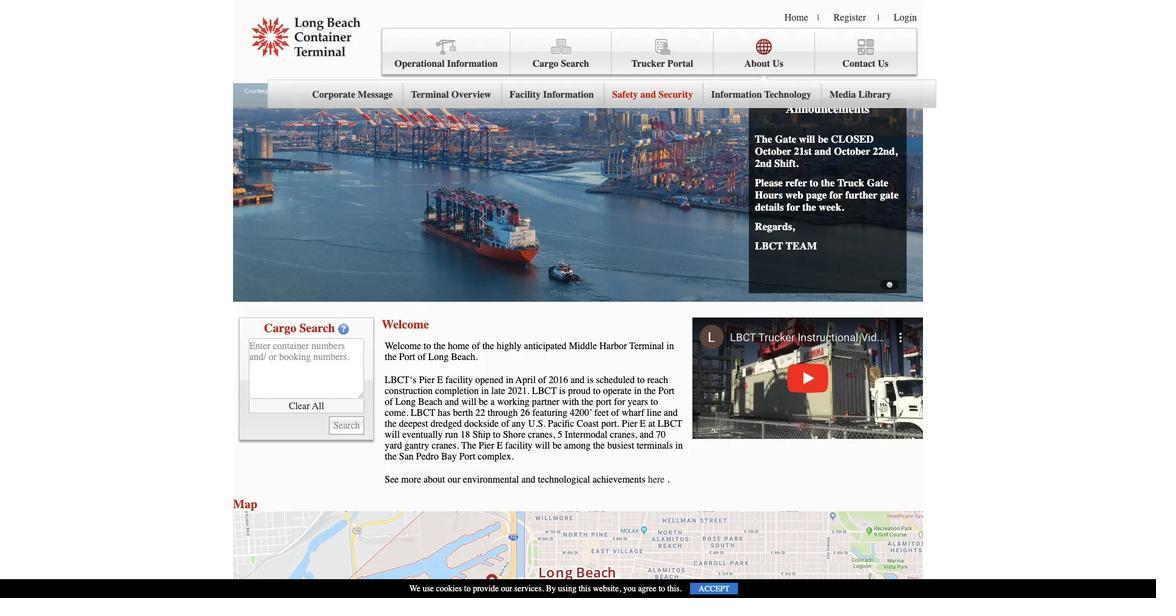 Task type: describe. For each thing, give the bounding box(es) containing it.
accept
[[699, 584, 730, 593]]

middle
[[569, 341, 597, 352]]

further
[[846, 189, 878, 201]]

information technology
[[712, 89, 812, 100]]

partner
[[532, 397, 560, 407]]

contact
[[843, 58, 876, 69]]

this.
[[668, 584, 682, 594]]

in inside welcome to the home of the highly anticipated middle harbor terminal in the port of long beach.
[[667, 341, 675, 352]]

terminals
[[637, 440, 673, 451]]

hours
[[755, 189, 783, 201]]

lbct's pier e facility opened in april of 2016 and is scheduled to reach construction completion in late 2021.  lbct is proud to operate in the port of long beach and will be a working partner with the port for years to come.  lbct has berth 22 through 26 featuring 4200' feet of wharf line and the deepest dredged dockside of any u.s. pacific coast port. pier e at lbct will eventually run 18 ship to shore cranes, 5 intermodal cranes, and 70 yard gantry cranes. the pier e facility will be among the busiest terminals in the san pedro bay port complex.
[[385, 375, 683, 462]]

using
[[558, 584, 577, 594]]

and left technological
[[522, 474, 536, 485]]

corporate message
[[312, 89, 393, 100]]

team
[[786, 240, 817, 252]]

media library link
[[821, 80, 901, 108]]

0 vertical spatial pier
[[419, 375, 435, 386]]

clear
[[289, 401, 310, 411]]

accept button
[[691, 583, 739, 595]]

through
[[488, 407, 518, 418]]

login link
[[894, 12, 918, 23]]

gate inside the gate will be closed october 21st and october 22nd, 2nd shift.
[[775, 133, 797, 145]]

we
[[410, 584, 421, 594]]

technology
[[765, 89, 812, 100]]

will left a
[[462, 397, 477, 407]]

page
[[807, 189, 827, 201]]

about us
[[745, 58, 784, 69]]

web
[[786, 189, 804, 201]]

0 horizontal spatial our
[[448, 474, 461, 485]]

the up lbct's
[[385, 352, 397, 363]]

1 horizontal spatial for
[[787, 201, 800, 213]]

2 horizontal spatial port
[[659, 386, 675, 397]]

the inside lbct's pier e facility opened in april of 2016 and is scheduled to reach construction completion in late 2021.  lbct is proud to operate in the port of long beach and will be a working partner with the port for years to come.  lbct has berth 22 through 26 featuring 4200' feet of wharf line and the deepest dredged dockside of any u.s. pacific coast port. pier e at lbct will eventually run 18 ship to shore cranes, 5 intermodal cranes, and 70 yard gantry cranes. the pier e facility will be among the busiest terminals in the san pedro bay port complex.
[[462, 440, 477, 451]]

to right ship at the bottom left of page
[[493, 429, 501, 440]]

website,
[[593, 584, 621, 594]]

facility information link
[[501, 80, 603, 108]]

2016
[[549, 375, 569, 386]]

contact us
[[843, 58, 889, 69]]

information technology link
[[703, 80, 821, 108]]

operational information
[[395, 58, 498, 69]]

about us link
[[714, 32, 815, 75]]

2 horizontal spatial information
[[712, 89, 762, 100]]

we use cookies to provide our services. by using this website, you agree to this.
[[410, 584, 682, 594]]

1 horizontal spatial facility
[[505, 440, 533, 451]]

1 horizontal spatial be
[[553, 440, 562, 451]]

in right operate
[[634, 386, 642, 397]]

trucker
[[632, 58, 666, 69]]

technological
[[538, 474, 591, 485]]

lbct up featuring
[[532, 386, 557, 397]]

of right the home
[[472, 341, 480, 352]]

1 cranes, from the left
[[528, 429, 556, 440]]

among
[[565, 440, 591, 451]]

2 vertical spatial e
[[497, 440, 503, 451]]

information for facility information
[[544, 89, 594, 100]]

terminal overview
[[411, 89, 492, 100]]

22
[[476, 407, 486, 418]]

map
[[233, 497, 257, 511]]

here
[[648, 474, 665, 485]]

services.
[[515, 584, 544, 594]]

and right '2016'
[[571, 375, 585, 386]]

cargo search link
[[511, 32, 612, 75]]

lbct team
[[755, 240, 817, 252]]

operational information link
[[383, 32, 511, 75]]

this
[[579, 584, 591, 594]]

2 cranes, from the left
[[610, 429, 638, 440]]

menu bar containing operational information
[[268, 28, 937, 108]]

70
[[656, 429, 666, 440]]

highly
[[497, 341, 522, 352]]

details
[[755, 201, 784, 213]]

information for operational information
[[447, 58, 498, 69]]

cranes.
[[432, 440, 459, 451]]

1 horizontal spatial our
[[501, 584, 513, 594]]

dockside
[[465, 418, 499, 429]]

complex.
[[478, 451, 514, 462]]

intermodal
[[565, 429, 608, 440]]

2nd
[[755, 157, 772, 169]]

the left truck
[[821, 177, 835, 189]]

0 horizontal spatial is
[[559, 386, 566, 397]]

harbor
[[600, 341, 627, 352]]

deepest
[[399, 418, 428, 429]]

opened
[[476, 375, 504, 386]]

featuring
[[533, 407, 568, 418]]

1 vertical spatial be
[[479, 397, 488, 407]]

library
[[859, 89, 892, 100]]

dredged
[[431, 418, 462, 429]]

shore
[[503, 429, 526, 440]]

4200'
[[570, 407, 593, 418]]

the left san
[[385, 451, 397, 462]]

week.
[[819, 201, 845, 213]]

the left week. at the top right of the page
[[803, 201, 817, 213]]

with
[[562, 397, 580, 407]]

us for contact us
[[878, 58, 889, 69]]

will left '5'
[[535, 440, 551, 451]]

menu item containing about us
[[268, 32, 937, 108]]

april
[[516, 375, 536, 386]]

in left the late
[[482, 386, 489, 397]]

of left the any at the bottom of page
[[502, 418, 510, 429]]

has
[[438, 407, 451, 418]]

environmental
[[463, 474, 519, 485]]

to left this.
[[659, 584, 666, 594]]

port
[[596, 397, 612, 407]]

welcome to the home of the highly anticipated middle harbor terminal in the port of long beach.
[[385, 341, 675, 363]]

working
[[498, 397, 530, 407]]

pedro
[[416, 451, 439, 462]]

pacific
[[548, 418, 575, 429]]

and inside 'menu bar'
[[641, 89, 657, 100]]

security
[[659, 89, 694, 100]]

reach
[[648, 375, 669, 386]]

the up line
[[644, 386, 656, 397]]

any
[[512, 418, 526, 429]]

18
[[461, 429, 471, 440]]

1 vertical spatial cargo
[[264, 321, 297, 335]]

to left provide
[[464, 584, 471, 594]]

0 vertical spatial e
[[437, 375, 443, 386]]

cookies
[[436, 584, 462, 594]]

port inside welcome to the home of the highly anticipated middle harbor terminal in the port of long beach.
[[399, 352, 416, 363]]

lbct right at
[[658, 418, 683, 429]]

please refer to the truck gate hours web page for further gate details for the week.
[[755, 177, 899, 213]]

bay
[[441, 451, 457, 462]]

1 horizontal spatial port
[[459, 451, 476, 462]]

22nd,
[[873, 145, 898, 157]]

the gate will be closed october 21st and october 22nd, 2nd shift.
[[755, 133, 898, 169]]

home
[[785, 12, 809, 23]]

here link
[[648, 474, 665, 485]]

of left '2016'
[[539, 375, 547, 386]]

welcome for welcome
[[382, 318, 429, 332]]

about
[[424, 474, 445, 485]]



Task type: vqa. For each thing, say whether or not it's contained in the screenshot.
The
yes



Task type: locate. For each thing, give the bounding box(es) containing it.
0 horizontal spatial us
[[773, 58, 784, 69]]

gantry
[[405, 440, 430, 451]]

gate inside 'please refer to the truck gate hours web page for further gate details for the week.'
[[868, 177, 889, 189]]

None submit
[[329, 417, 364, 435]]

1 us from the left
[[773, 58, 784, 69]]

1 vertical spatial our
[[501, 584, 513, 594]]

facility
[[510, 89, 541, 100]]

1 horizontal spatial pier
[[479, 440, 495, 451]]

2 vertical spatial pier
[[479, 440, 495, 451]]

us right about
[[773, 58, 784, 69]]

cargo search inside 'menu bar'
[[533, 58, 590, 69]]

1 | from the left
[[818, 13, 820, 23]]

pier right port.
[[622, 418, 638, 429]]

anticipated
[[524, 341, 567, 352]]

0 horizontal spatial |
[[818, 13, 820, 23]]

2 horizontal spatial for
[[830, 189, 843, 201]]

terminal inside 'menu bar'
[[411, 89, 449, 100]]

1 horizontal spatial october
[[834, 145, 871, 157]]

see more about our environmental and technological achievements here .
[[385, 474, 670, 485]]

our right about
[[448, 474, 461, 485]]

lbct down regards,​
[[755, 240, 784, 252]]

be left closed
[[818, 133, 829, 145]]

long down lbct's
[[396, 397, 416, 407]]

e up beach
[[437, 375, 443, 386]]

e left shore
[[497, 440, 503, 451]]

trucker portal link
[[612, 32, 714, 75]]

0 vertical spatial facility
[[446, 375, 473, 386]]

search inside 'menu bar'
[[561, 58, 590, 69]]

safety and security
[[613, 89, 694, 100]]

october
[[755, 145, 792, 157], [834, 145, 871, 157]]

1 horizontal spatial |
[[878, 13, 880, 23]]

1 vertical spatial cargo search
[[264, 321, 335, 335]]

0 vertical spatial search
[[561, 58, 590, 69]]

cargo search up the enter container numbers and/ or booking numbers. "text box"
[[264, 321, 335, 335]]

welcome inside welcome to the home of the highly anticipated middle harbor terminal in the port of long beach.
[[385, 341, 421, 352]]

5
[[558, 429, 563, 440]]

search up facility information link
[[561, 58, 590, 69]]

to right refer
[[810, 177, 819, 189]]

to inside welcome to the home of the highly anticipated middle harbor terminal in the port of long beach.
[[424, 341, 431, 352]]

busiest
[[608, 440, 635, 451]]

Enter container numbers and/ or booking numbers. text field
[[249, 338, 364, 399]]

menu item
[[268, 32, 937, 108]]

be left the among
[[553, 440, 562, 451]]

use
[[423, 584, 434, 594]]

0 vertical spatial be
[[818, 133, 829, 145]]

berth
[[453, 407, 473, 418]]

proud
[[568, 386, 591, 397]]

refer
[[786, 177, 808, 189]]

clear all button
[[249, 399, 364, 414]]

in up reach
[[667, 341, 675, 352]]

0 horizontal spatial e
[[437, 375, 443, 386]]

october up truck
[[834, 145, 871, 157]]

0 vertical spatial gate
[[775, 133, 797, 145]]

to right proud
[[593, 386, 601, 397]]

be inside the gate will be closed october 21st and october 22nd, 2nd shift.
[[818, 133, 829, 145]]

terminal overview link
[[402, 80, 501, 108]]

0 vertical spatial welcome
[[382, 318, 429, 332]]

us
[[773, 58, 784, 69], [878, 58, 889, 69]]

menu bar
[[268, 28, 937, 108]]

1 vertical spatial welcome
[[385, 341, 421, 352]]

achievements
[[593, 474, 646, 485]]

terminal down operational
[[411, 89, 449, 100]]

facility down beach.
[[446, 375, 473, 386]]

you
[[624, 584, 636, 594]]

operate
[[603, 386, 632, 397]]

1 vertical spatial e
[[640, 418, 646, 429]]

lbct's
[[385, 375, 417, 386]]

1 horizontal spatial the
[[755, 133, 773, 145]]

and
[[641, 89, 657, 100], [571, 375, 585, 386], [445, 397, 459, 407], [664, 407, 678, 418], [640, 429, 654, 440], [522, 474, 536, 485]]

safety and security link
[[603, 80, 703, 108]]

1 vertical spatial terminal
[[630, 341, 665, 352]]

1 vertical spatial the
[[462, 440, 477, 451]]

be left a
[[479, 397, 488, 407]]

is left scheduled
[[587, 375, 594, 386]]

cargo up facility information link
[[533, 58, 559, 69]]

0 horizontal spatial cranes,
[[528, 429, 556, 440]]

media library
[[830, 89, 892, 100]]

all
[[312, 401, 324, 411]]

0 vertical spatial the
[[755, 133, 773, 145]]

information up overview
[[447, 58, 498, 69]]

long inside welcome to the home of the highly anticipated middle harbor terminal in the port of long beach.
[[428, 352, 449, 363]]

media
[[830, 89, 857, 100]]

the up 2nd
[[755, 133, 773, 145]]

of right feet
[[612, 407, 620, 418]]

1 horizontal spatial cranes,
[[610, 429, 638, 440]]

terminal right harbor
[[630, 341, 665, 352]]

safety
[[613, 89, 638, 100]]

by
[[546, 584, 556, 594]]

of down lbct's
[[385, 397, 393, 407]]

1 horizontal spatial is
[[587, 375, 594, 386]]

is
[[587, 375, 594, 386], [559, 386, 566, 397]]

0 horizontal spatial long
[[396, 397, 416, 407]]

corporate message link
[[303, 80, 402, 108]]

1 horizontal spatial search
[[561, 58, 590, 69]]

2 us from the left
[[878, 58, 889, 69]]

and right beach
[[445, 397, 459, 407]]

to inside 'please refer to the truck gate hours web page for further gate details for the week.'
[[810, 177, 819, 189]]

for right port
[[614, 397, 626, 407]]

register link
[[834, 12, 867, 23]]

information down cargo search link
[[544, 89, 594, 100]]

please
[[755, 177, 783, 189]]

the inside the gate will be closed october 21st and october 22nd, 2nd shift.
[[755, 133, 773, 145]]

contact us link
[[815, 32, 917, 75]]

october up please
[[755, 145, 792, 157]]

0 horizontal spatial gate
[[775, 133, 797, 145]]

2 vertical spatial port
[[459, 451, 476, 462]]

0 horizontal spatial october
[[755, 145, 792, 157]]

the right the run
[[462, 440, 477, 451]]

0 horizontal spatial the
[[462, 440, 477, 451]]

trucker portal
[[632, 58, 694, 69]]

beach
[[418, 397, 443, 407]]

0 horizontal spatial cargo search
[[264, 321, 335, 335]]

0 vertical spatial our
[[448, 474, 461, 485]]

to left reach
[[638, 375, 645, 386]]

1 horizontal spatial us
[[878, 58, 889, 69]]

provide
[[473, 584, 499, 594]]

beach.
[[451, 352, 478, 363]]

1 vertical spatial pier
[[622, 418, 638, 429]]

overview
[[452, 89, 492, 100]]

coast
[[577, 418, 599, 429]]

information
[[447, 58, 498, 69], [544, 89, 594, 100], [712, 89, 762, 100]]

wharf
[[622, 407, 645, 418]]

long left beach.
[[428, 352, 449, 363]]

regards,​
[[755, 220, 795, 233]]

1 vertical spatial search
[[300, 321, 335, 335]]

1 horizontal spatial e
[[497, 440, 503, 451]]

scheduled
[[596, 375, 635, 386]]

port up line
[[659, 386, 675, 397]]

be
[[818, 133, 829, 145], [479, 397, 488, 407], [553, 440, 562, 451]]

lbct left has on the bottom left
[[411, 407, 436, 418]]

1 vertical spatial facility
[[505, 440, 533, 451]]

port up lbct's
[[399, 352, 416, 363]]

| right home
[[818, 13, 820, 23]]

0 vertical spatial cargo
[[533, 58, 559, 69]]

clear all
[[289, 401, 324, 411]]

the right the among
[[593, 440, 605, 451]]

e left at
[[640, 418, 646, 429]]

26
[[521, 407, 530, 418]]

1 horizontal spatial information
[[544, 89, 594, 100]]

the left the home
[[434, 341, 446, 352]]

1 october from the left
[[755, 145, 792, 157]]

and right line
[[664, 407, 678, 418]]

1 horizontal spatial gate
[[868, 177, 889, 189]]

0 vertical spatial cargo search
[[533, 58, 590, 69]]

the left port
[[582, 397, 594, 407]]

welcome
[[382, 318, 429, 332], [385, 341, 421, 352]]

pier up beach
[[419, 375, 435, 386]]

pier down dockside
[[479, 440, 495, 451]]

cargo
[[533, 58, 559, 69], [264, 321, 297, 335]]

late
[[492, 386, 506, 397]]

0 horizontal spatial cargo
[[264, 321, 297, 335]]

2021.
[[508, 386, 530, 397]]

| left login
[[878, 13, 880, 23]]

to left the home
[[424, 341, 431, 352]]

cargo search up facility information link
[[533, 58, 590, 69]]

home link
[[785, 12, 809, 23]]

0 horizontal spatial terminal
[[411, 89, 449, 100]]

corporate
[[312, 89, 356, 100]]

facility down the any at the bottom of page
[[505, 440, 533, 451]]

login
[[894, 12, 918, 23]]

the up "yard" at left
[[385, 418, 397, 429]]

2 horizontal spatial pier
[[622, 418, 638, 429]]

construction
[[385, 386, 433, 397]]

0 horizontal spatial pier
[[419, 375, 435, 386]]

closed
[[831, 133, 874, 145]]

long
[[428, 352, 449, 363], [396, 397, 416, 407]]

us right contact
[[878, 58, 889, 69]]

for
[[830, 189, 843, 201], [787, 201, 800, 213], [614, 397, 626, 407]]

2 horizontal spatial e
[[640, 418, 646, 429]]

come.
[[385, 407, 408, 418]]

our right provide
[[501, 584, 513, 594]]

2 horizontal spatial be
[[818, 133, 829, 145]]

for right details
[[787, 201, 800, 213]]

e
[[437, 375, 443, 386], [640, 418, 646, 429], [497, 440, 503, 451]]

1 vertical spatial port
[[659, 386, 675, 397]]

cargo up the enter container numbers and/ or booking numbers. "text box"
[[264, 321, 297, 335]]

and left 70
[[640, 429, 654, 440]]

0 horizontal spatial be
[[479, 397, 488, 407]]

1 horizontal spatial terminal
[[630, 341, 665, 352]]

will down come.
[[385, 429, 400, 440]]

information down about
[[712, 89, 762, 100]]

at
[[649, 418, 656, 429]]

gate right truck
[[868, 177, 889, 189]]

our
[[448, 474, 461, 485], [501, 584, 513, 594]]

us for about us
[[773, 58, 784, 69]]

gate up shift.
[[775, 133, 797, 145]]

to right the years
[[651, 397, 659, 407]]

0 vertical spatial long
[[428, 352, 449, 363]]

long inside lbct's pier e facility opened in april of 2016 and is scheduled to reach construction completion in late 2021.  lbct is proud to operate in the port of long beach and will be a working partner with the port for years to come.  lbct has berth 22 through 26 featuring 4200' feet of wharf line and the deepest dredged dockside of any u.s. pacific coast port. pier e at lbct will eventually run 18 ship to shore cranes, 5 intermodal cranes, and 70 yard gantry cranes. the pier e facility will be among the busiest terminals in the san pedro bay port complex.
[[396, 397, 416, 407]]

0 vertical spatial port
[[399, 352, 416, 363]]

2 october from the left
[[834, 145, 871, 157]]

0 horizontal spatial for
[[614, 397, 626, 407]]

in right the late
[[506, 375, 514, 386]]

terminal inside welcome to the home of the highly anticipated middle harbor terminal in the port of long beach.
[[630, 341, 665, 352]]

feet
[[595, 407, 609, 418]]

home
[[448, 341, 470, 352]]

1 horizontal spatial cargo search
[[533, 58, 590, 69]]

will
[[800, 133, 816, 145], [462, 397, 477, 407], [385, 429, 400, 440], [535, 440, 551, 451]]

ship
[[473, 429, 491, 440]]

cranes, down wharf
[[610, 429, 638, 440]]

0 vertical spatial terminal
[[411, 89, 449, 100]]

and right safety
[[641, 89, 657, 100]]

cranes, left '5'
[[528, 429, 556, 440]]

.
[[668, 474, 670, 485]]

the left highly
[[483, 341, 495, 352]]

0 horizontal spatial facility
[[446, 375, 473, 386]]

of
[[472, 341, 480, 352], [418, 352, 426, 363], [539, 375, 547, 386], [385, 397, 393, 407], [612, 407, 620, 418], [502, 418, 510, 429]]

of up construction
[[418, 352, 426, 363]]

1 horizontal spatial cargo
[[533, 58, 559, 69]]

0 horizontal spatial port
[[399, 352, 416, 363]]

for inside lbct's pier e facility opened in april of 2016 and is scheduled to reach construction completion in late 2021.  lbct is proud to operate in the port of long beach and will be a working partner with the port for years to come.  lbct has berth 22 through 26 featuring 4200' feet of wharf line and the deepest dredged dockside of any u.s. pacific coast port. pier e at lbct will eventually run 18 ship to shore cranes, 5 intermodal cranes, and 70 yard gantry cranes. the pier e facility will be among the busiest terminals in the san pedro bay port complex.
[[614, 397, 626, 407]]

0 horizontal spatial search
[[300, 321, 335, 335]]

port right bay
[[459, 451, 476, 462]]

cargo inside 'menu bar'
[[533, 58, 559, 69]]

2 vertical spatial be
[[553, 440, 562, 451]]

1 vertical spatial long
[[396, 397, 416, 407]]

1 horizontal spatial long
[[428, 352, 449, 363]]

search
[[561, 58, 590, 69], [300, 321, 335, 335]]

more
[[401, 474, 421, 485]]

will inside the gate will be closed october 21st and october 22nd, 2nd shift.
[[800, 133, 816, 145]]

in right 70
[[676, 440, 683, 451]]

in
[[667, 341, 675, 352], [506, 375, 514, 386], [482, 386, 489, 397], [634, 386, 642, 397], [676, 440, 683, 451]]

message
[[358, 89, 393, 100]]

0 horizontal spatial information
[[447, 58, 498, 69]]

information inside "link"
[[447, 58, 498, 69]]

welcome for welcome to the home of the highly anticipated middle harbor terminal in the port of long beach.
[[385, 341, 421, 352]]

years
[[628, 397, 649, 407]]

2 | from the left
[[878, 13, 880, 23]]

completion
[[435, 386, 479, 397]]

1 vertical spatial gate
[[868, 177, 889, 189]]

will down announcements
[[800, 133, 816, 145]]

cranes,
[[528, 429, 556, 440], [610, 429, 638, 440]]

is left proud
[[559, 386, 566, 397]]

for right page
[[830, 189, 843, 201]]

search up the enter container numbers and/ or booking numbers. "text box"
[[300, 321, 335, 335]]

announcements
[[786, 102, 870, 116]]



